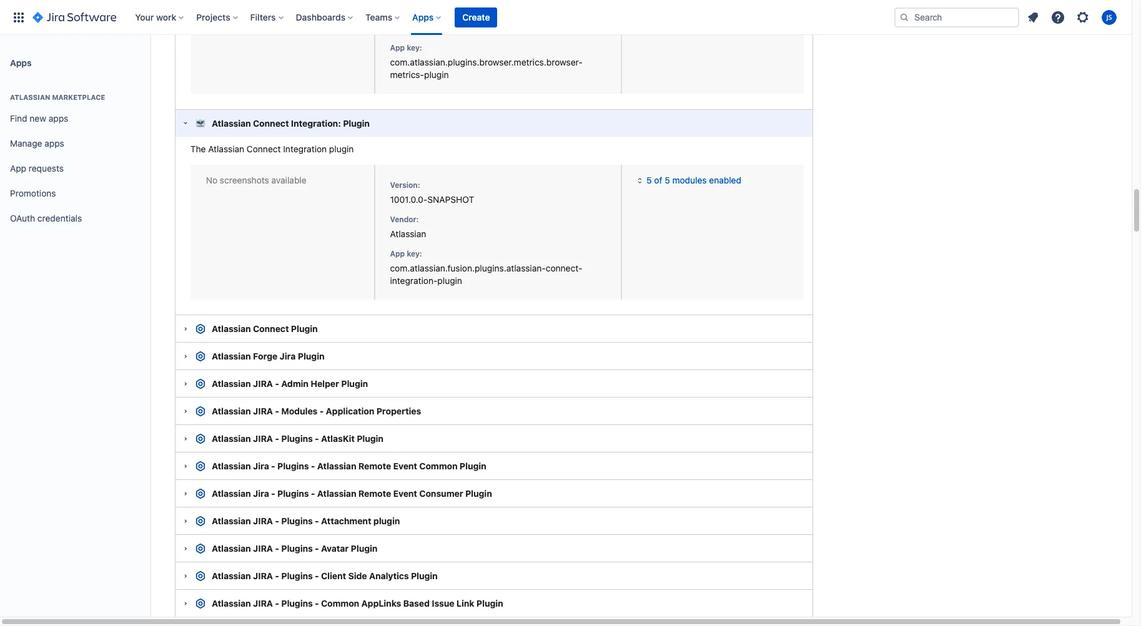 Task type: vqa. For each thing, say whether or not it's contained in the screenshot.
Atlassian JIRA - Plugins - AtlasKit Plugin's Plugins
yes



Task type: locate. For each thing, give the bounding box(es) containing it.
common up consumer
[[419, 461, 458, 472]]

promotions link
[[5, 181, 145, 206]]

vendor:
[[390, 9, 419, 18], [390, 215, 419, 224]]

0 vertical spatial app
[[390, 43, 405, 53]]

0 vertical spatial vendor:
[[390, 9, 419, 18]]

vendor: (unknown)
[[390, 9, 433, 33]]

apps inside popup button
[[412, 12, 434, 22]]

atlassian
[[10, 93, 50, 101], [212, 118, 251, 129], [208, 144, 244, 154], [390, 229, 426, 239], [212, 324, 251, 334], [212, 351, 251, 362], [212, 379, 251, 389], [212, 406, 251, 417], [212, 434, 251, 444], [212, 461, 251, 472], [317, 461, 356, 472], [212, 489, 251, 499], [317, 489, 356, 499], [212, 516, 251, 527], [212, 544, 251, 554], [212, 571, 251, 582], [212, 599, 251, 609]]

0 vertical spatial apps
[[49, 113, 68, 123]]

jira software image
[[32, 10, 116, 25], [32, 10, 116, 25]]

jira down the atlassian jira - plugins - atlaskit plugin
[[253, 461, 269, 472]]

atlassian jira - plugins - atlassian remote event consumer plugin
[[212, 489, 492, 499]]

atlassian inside group
[[10, 93, 50, 101]]

0 vertical spatial apps
[[412, 12, 434, 22]]

atlassian jira - plugins - client side analytics plugin
[[212, 571, 438, 582]]

plugins down modules
[[281, 434, 313, 444]]

6 jira from the top
[[253, 571, 273, 582]]

event left consumer
[[393, 489, 417, 499]]

1 jira from the top
[[253, 379, 273, 389]]

dashboards
[[296, 12, 346, 22]]

connect up atlassian forge jira plugin
[[253, 324, 289, 334]]

applinks
[[361, 599, 401, 609]]

2 remote from the top
[[358, 489, 391, 499]]

jira for atlassian jira - plugins - attachment plugin
[[253, 516, 273, 527]]

avatar
[[321, 544, 349, 554]]

atlassian for atlassian jira - plugins - avatar plugin
[[212, 544, 251, 554]]

5 right the of
[[665, 175, 670, 185]]

search image
[[900, 12, 910, 22]]

plugin right consumer
[[465, 489, 492, 499]]

oauth
[[10, 213, 35, 223]]

0 vertical spatial remote
[[358, 461, 391, 472]]

5 jira from the top
[[253, 544, 273, 554]]

attachment
[[321, 516, 371, 527]]

2 vertical spatial jira
[[253, 489, 269, 499]]

0 horizontal spatial 5
[[647, 175, 652, 185]]

1001.0.0-
[[390, 194, 427, 205]]

0 horizontal spatial common
[[321, 599, 359, 609]]

common
[[419, 461, 458, 472], [321, 599, 359, 609]]

2 vertical spatial connect
[[253, 324, 289, 334]]

plugin right the link
[[477, 599, 503, 609]]

vendor: inside vendor: atlassian
[[390, 215, 419, 224]]

app down atlassian link
[[390, 249, 405, 259]]

event
[[393, 461, 417, 472], [393, 489, 417, 499]]

2 event from the top
[[393, 489, 417, 499]]

com.atlassian.plugins.browser.metrics.browser-
[[390, 57, 583, 68]]

1 5 from the left
[[647, 175, 652, 185]]

integration-
[[390, 275, 438, 286]]

com.atlassian.fusion.plugins.atlassian-
[[390, 263, 546, 274]]

filters
[[250, 12, 276, 22]]

plugin down com.atlassian.plugins.browser.metrics.browser- on the top of the page
[[424, 70, 449, 80]]

plugins down atlassian jira - plugins - attachment plugin on the bottom left of the page
[[281, 544, 313, 554]]

app down (unknown)
[[390, 43, 405, 53]]

issue
[[432, 599, 454, 609]]

plugin up the side
[[351, 544, 378, 554]]

plugin
[[424, 70, 449, 80], [329, 144, 354, 154], [438, 275, 462, 286], [373, 516, 400, 527]]

modules
[[672, 175, 707, 185]]

7 jira from the top
[[253, 599, 273, 609]]

plugin
[[343, 118, 370, 129], [291, 324, 318, 334], [298, 351, 325, 362], [341, 379, 368, 389], [357, 434, 384, 444], [460, 461, 486, 472], [465, 489, 492, 499], [351, 544, 378, 554], [411, 571, 438, 582], [477, 599, 503, 609]]

atlassian jira - plugins - atlassian remote event common plugin
[[212, 461, 486, 472]]

0 vertical spatial connect
[[253, 118, 289, 129]]

plugins for atlassian jira - plugins - attachment plugin
[[281, 516, 313, 527]]

app inside the "app key: com.atlassian.fusion.plugins.atlassian-connect- integration-plugin"
[[390, 249, 405, 259]]

1 vertical spatial vendor:
[[390, 215, 419, 224]]

create
[[462, 12, 490, 22]]

your work button
[[131, 7, 189, 27]]

1 vertical spatial app
[[10, 163, 26, 173]]

4 jira from the top
[[253, 516, 273, 527]]

create button
[[455, 7, 498, 27]]

1 vertical spatial event
[[393, 489, 417, 499]]

connect up the atlassian connect integration plugin
[[253, 118, 289, 129]]

plugin right atlaskit at the left bottom of the page
[[357, 434, 384, 444]]

1 horizontal spatial 5
[[665, 175, 670, 185]]

app inside atlassian marketplace group
[[10, 163, 26, 173]]

connect up no screenshots available
[[247, 144, 281, 154]]

find
[[10, 113, 27, 123]]

atlassian for atlassian connect integration: plugin
[[212, 118, 251, 129]]

1 vendor: from the top
[[390, 9, 419, 18]]

1 remote from the top
[[358, 461, 391, 472]]

2 jira from the top
[[253, 406, 273, 417]]

3 jira from the top
[[253, 434, 273, 444]]

atlassian jira - modules - application properties
[[212, 406, 421, 417]]

plugin down integration:
[[329, 144, 354, 154]]

remote for consumer
[[358, 489, 391, 499]]

vendor: up atlassian link
[[390, 215, 419, 224]]

5 of 5 modules enabled link
[[635, 175, 741, 185]]

atlassian for atlassian connect plugin
[[212, 324, 251, 334]]

remote down the atlassian jira - plugins - atlassian remote event common plugin
[[358, 489, 391, 499]]

plugins for atlassian jira - plugins - atlassian remote event consumer plugin
[[277, 489, 309, 499]]

atlassian jira - plugins - avatar plugin
[[212, 544, 378, 554]]

2 vertical spatial app
[[390, 249, 405, 259]]

key: down atlassian link
[[407, 249, 422, 259]]

plugins for atlassian jira - plugins - client side analytics plugin
[[281, 571, 313, 582]]

1 horizontal spatial common
[[419, 461, 458, 472]]

key: inside app key: com.atlassian.plugins.browser.metrics.browser- metrics-plugin
[[407, 43, 422, 53]]

0 horizontal spatial apps
[[10, 57, 32, 68]]

app key: com.atlassian.fusion.plugins.atlassian-connect- integration-plugin
[[390, 249, 582, 286]]

1 vertical spatial connect
[[247, 144, 281, 154]]

Search field
[[895, 7, 1019, 27]]

1 vertical spatial apps
[[45, 138, 64, 148]]

jira for atlassian jira - plugins - common applinks based issue link plugin
[[253, 599, 273, 609]]

atlassian for atlassian jira - plugins - atlassian remote event common plugin
[[212, 461, 251, 472]]

1 vertical spatial key:
[[407, 249, 422, 259]]

vendor: inside vendor: (unknown)
[[390, 9, 419, 18]]

app key: com.atlassian.plugins.browser.metrics.browser- metrics-plugin
[[390, 43, 583, 80]]

apps up (unknown)
[[412, 12, 434, 22]]

manage
[[10, 138, 42, 148]]

jira right forge
[[280, 351, 296, 362]]

promotions
[[10, 188, 56, 198]]

connect for integration:
[[253, 118, 289, 129]]

banner
[[0, 0, 1132, 35]]

analytics
[[369, 571, 409, 582]]

plugins up atlassian jira - plugins - attachment plugin on the bottom left of the page
[[277, 489, 309, 499]]

remote for common
[[358, 461, 391, 472]]

0 vertical spatial key:
[[407, 43, 422, 53]]

sidebar navigation image
[[136, 50, 164, 75]]

settings image
[[1076, 10, 1091, 25]]

5 left the of
[[647, 175, 652, 185]]

apps
[[412, 12, 434, 22], [10, 57, 32, 68]]

apps up requests
[[45, 138, 64, 148]]

1 event from the top
[[393, 461, 417, 472]]

plugins up 'atlassian jira - plugins - avatar plugin' on the left of page
[[281, 516, 313, 527]]

jira for atlassian jira - plugins - atlassian remote event common plugin
[[253, 461, 269, 472]]

0 vertical spatial event
[[393, 461, 417, 472]]

help image
[[1051, 10, 1066, 25]]

jira
[[253, 379, 273, 389], [253, 406, 273, 417], [253, 434, 273, 444], [253, 516, 273, 527], [253, 544, 273, 554], [253, 571, 273, 582], [253, 599, 273, 609]]

oauth credentials
[[10, 213, 82, 223]]

helper
[[311, 379, 339, 389]]

app inside app key: com.atlassian.plugins.browser.metrics.browser- metrics-plugin
[[390, 43, 405, 53]]

5 of 5 modules enabled
[[647, 175, 741, 185]]

projects button
[[193, 7, 243, 27]]

app requests
[[10, 163, 64, 173]]

plugins down atlassian jira - plugins - client side analytics plugin
[[281, 599, 313, 609]]

1 vertical spatial common
[[321, 599, 359, 609]]

1 vertical spatial remote
[[358, 489, 391, 499]]

vendor: for atlassian
[[390, 215, 419, 224]]

vendor: up (unknown)
[[390, 9, 419, 18]]

1 key: from the top
[[407, 43, 422, 53]]

plugins down the atlassian jira - plugins - atlaskit plugin
[[277, 461, 309, 472]]

atlassian forge jira plugin
[[212, 351, 325, 362]]

app
[[390, 43, 405, 53], [10, 163, 26, 173], [390, 249, 405, 259]]

vendor: for (unknown)
[[390, 9, 419, 18]]

plugin down com.atlassian.fusion.plugins.atlassian-
[[438, 275, 462, 286]]

integration
[[283, 144, 327, 154]]

apps right new
[[49, 113, 68, 123]]

common down client
[[321, 599, 359, 609]]

plugin up "helper"
[[298, 351, 325, 362]]

atlassian for atlassian jira - admin helper plugin
[[212, 379, 251, 389]]

remote
[[358, 461, 391, 472], [358, 489, 391, 499]]

key:
[[407, 43, 422, 53], [407, 249, 422, 259]]

plugins down 'atlassian jira - plugins - avatar plugin' on the left of page
[[281, 571, 313, 582]]

atlassian jira - plugins - attachment plugin
[[212, 516, 400, 527]]

connect
[[253, 118, 289, 129], [247, 144, 281, 154], [253, 324, 289, 334]]

key: inside the "app key: com.atlassian.fusion.plugins.atlassian-connect- integration-plugin"
[[407, 249, 422, 259]]

based
[[403, 599, 430, 609]]

2 key: from the top
[[407, 249, 422, 259]]

find new apps link
[[5, 106, 145, 131]]

plugins
[[281, 434, 313, 444], [277, 461, 309, 472], [277, 489, 309, 499], [281, 516, 313, 527], [281, 544, 313, 554], [281, 571, 313, 582], [281, 599, 313, 609]]

plugin inside app key: com.atlassian.plugins.browser.metrics.browser- metrics-plugin
[[424, 70, 449, 80]]

1 horizontal spatial apps
[[412, 12, 434, 22]]

atlassian marketplace group
[[5, 80, 145, 235]]

-
[[275, 379, 279, 389], [275, 406, 279, 417], [320, 406, 324, 417], [275, 434, 279, 444], [315, 434, 319, 444], [271, 461, 275, 472], [311, 461, 315, 472], [271, 489, 275, 499], [311, 489, 315, 499], [275, 516, 279, 527], [315, 516, 319, 527], [275, 544, 279, 554], [315, 544, 319, 554], [275, 571, 279, 582], [315, 571, 319, 582], [275, 599, 279, 609], [315, 599, 319, 609]]

oauth credentials link
[[5, 206, 145, 231]]

1 vertical spatial jira
[[253, 461, 269, 472]]

apps down appswitcher icon
[[10, 57, 32, 68]]

key: down (unknown)
[[407, 43, 422, 53]]

plugins for atlassian jira - plugins - atlassian remote event common plugin
[[277, 461, 309, 472]]

apps
[[49, 113, 68, 123], [45, 138, 64, 148]]

event down properties
[[393, 461, 417, 472]]

jira
[[280, 351, 296, 362], [253, 461, 269, 472], [253, 489, 269, 499]]

plugins for atlassian jira - plugins - atlaskit plugin
[[281, 434, 313, 444]]

side
[[348, 571, 367, 582]]

remote up atlassian jira - plugins - atlassian remote event consumer plugin
[[358, 461, 391, 472]]

2 vendor: from the top
[[390, 215, 419, 224]]

app for app key: com.atlassian.plugins.browser.metrics.browser- metrics-plugin
[[390, 43, 405, 53]]

app down the manage
[[10, 163, 26, 173]]

5
[[647, 175, 652, 185], [665, 175, 670, 185]]

jira up atlassian jira - plugins - attachment plugin on the bottom left of the page
[[253, 489, 269, 499]]



Task type: describe. For each thing, give the bounding box(es) containing it.
no
[[206, 175, 217, 185]]

atlaskit
[[321, 434, 355, 444]]

the atlassian connect integration plugin
[[190, 144, 354, 154]]

enabled
[[709, 175, 741, 185]]

vendor: atlassian
[[390, 215, 426, 239]]

0 vertical spatial jira
[[280, 351, 296, 362]]

atlassian for atlassian jira - plugins - attachment plugin
[[212, 516, 251, 527]]

filters button
[[247, 7, 288, 27]]

atlassian for atlassian jira - plugins - atlaskit plugin
[[212, 434, 251, 444]]

jira for atlassian jira - admin helper plugin
[[253, 379, 273, 389]]

key: for com.atlassian.plugins.browser.metrics.browser- metrics-plugin
[[407, 43, 422, 53]]

consumer
[[419, 489, 463, 499]]

atlassian for atlassian jira - plugins - atlassian remote event consumer plugin
[[212, 489, 251, 499]]

marketplace
[[52, 93, 105, 101]]

plugin right integration:
[[343, 118, 370, 129]]

primary element
[[7, 0, 895, 35]]

atlassian connect integration: plugin
[[212, 118, 370, 129]]

apps button
[[409, 7, 446, 27]]

atlassian jira - plugins - common applinks based issue link plugin
[[212, 599, 503, 609]]

2 5 from the left
[[665, 175, 670, 185]]

plugin up atlassian forge jira plugin
[[291, 324, 318, 334]]

plugins for atlassian jira - plugins - avatar plugin
[[281, 544, 313, 554]]

manage apps link
[[5, 131, 145, 156]]

dashboards button
[[292, 7, 358, 27]]

of
[[654, 175, 662, 185]]

jira for atlassian jira - plugins - atlassian remote event consumer plugin
[[253, 489, 269, 499]]

atlassian link
[[390, 229, 426, 239]]

properties
[[376, 406, 421, 417]]

teams
[[366, 12, 392, 22]]

your profile and settings image
[[1102, 10, 1117, 25]]

plugin up based on the left bottom of the page
[[411, 571, 438, 582]]

event for common
[[393, 461, 417, 472]]

connect-
[[546, 263, 582, 274]]

atlassian for atlassian jira - modules - application properties
[[212, 406, 251, 417]]

atlassian connect plugin
[[212, 324, 318, 334]]

new
[[30, 113, 46, 123]]

app for app key: com.atlassian.fusion.plugins.atlassian-connect- integration-plugin
[[390, 249, 405, 259]]

projects
[[196, 12, 230, 22]]

appswitcher icon image
[[11, 10, 26, 25]]

plugin right attachment
[[373, 516, 400, 527]]

plugin inside the "app key: com.atlassian.fusion.plugins.atlassian-connect- integration-plugin"
[[438, 275, 462, 286]]

(unknown)
[[390, 23, 433, 33]]

link
[[457, 599, 474, 609]]

jira for atlassian jira - plugins - avatar plugin
[[253, 544, 273, 554]]

notifications image
[[1026, 10, 1041, 25]]

version:
[[390, 180, 420, 190]]

no screenshots available
[[206, 175, 306, 185]]

integration:
[[291, 118, 341, 129]]

app requests link
[[5, 156, 145, 181]]

0 vertical spatial common
[[419, 461, 458, 472]]

admin
[[281, 379, 309, 389]]

jira for atlassian jira - plugins - atlaskit plugin
[[253, 434, 273, 444]]

application
[[326, 406, 374, 417]]

key: for com.atlassian.fusion.plugins.atlassian-connect- integration-plugin
[[407, 249, 422, 259]]

find new apps
[[10, 113, 68, 123]]

atlassian marketplace
[[10, 93, 105, 101]]

atlassian jira - admin helper plugin
[[212, 379, 368, 389]]

metrics-
[[390, 70, 424, 80]]

forge
[[253, 351, 278, 362]]

requests
[[29, 163, 64, 173]]

plugin up the application
[[341, 379, 368, 389]]

your work
[[135, 12, 176, 22]]

app for app requests
[[10, 163, 26, 173]]

connect for plugin
[[253, 324, 289, 334]]

atlassian for atlassian marketplace
[[10, 93, 50, 101]]

plugin up consumer
[[460, 461, 486, 472]]

your
[[135, 12, 154, 22]]

jira for atlassian jira - modules - application properties
[[253, 406, 273, 417]]

modules
[[281, 406, 318, 417]]

teams button
[[362, 7, 405, 27]]

atlassian for atlassian jira - plugins - client side analytics plugin
[[212, 571, 251, 582]]

1 vertical spatial apps
[[10, 57, 32, 68]]

banner containing your work
[[0, 0, 1132, 35]]

available
[[272, 175, 306, 185]]

version: 1001.0.0-snapshot
[[390, 180, 474, 205]]

atlassian jira - plugins - atlaskit plugin
[[212, 434, 384, 444]]

atlassian for atlassian forge jira plugin
[[212, 351, 251, 362]]

the
[[190, 144, 206, 154]]

screenshots
[[220, 175, 269, 185]]

atlassian for atlassian jira - plugins - common applinks based issue link plugin
[[212, 599, 251, 609]]

event for consumer
[[393, 489, 417, 499]]

snapshot
[[427, 194, 474, 205]]

manage apps
[[10, 138, 64, 148]]

client
[[321, 571, 346, 582]]

jira for atlassian jira - plugins - client side analytics plugin
[[253, 571, 273, 582]]

credentials
[[37, 213, 82, 223]]

plugins for atlassian jira - plugins - common applinks based issue link plugin
[[281, 599, 313, 609]]

work
[[156, 12, 176, 22]]



